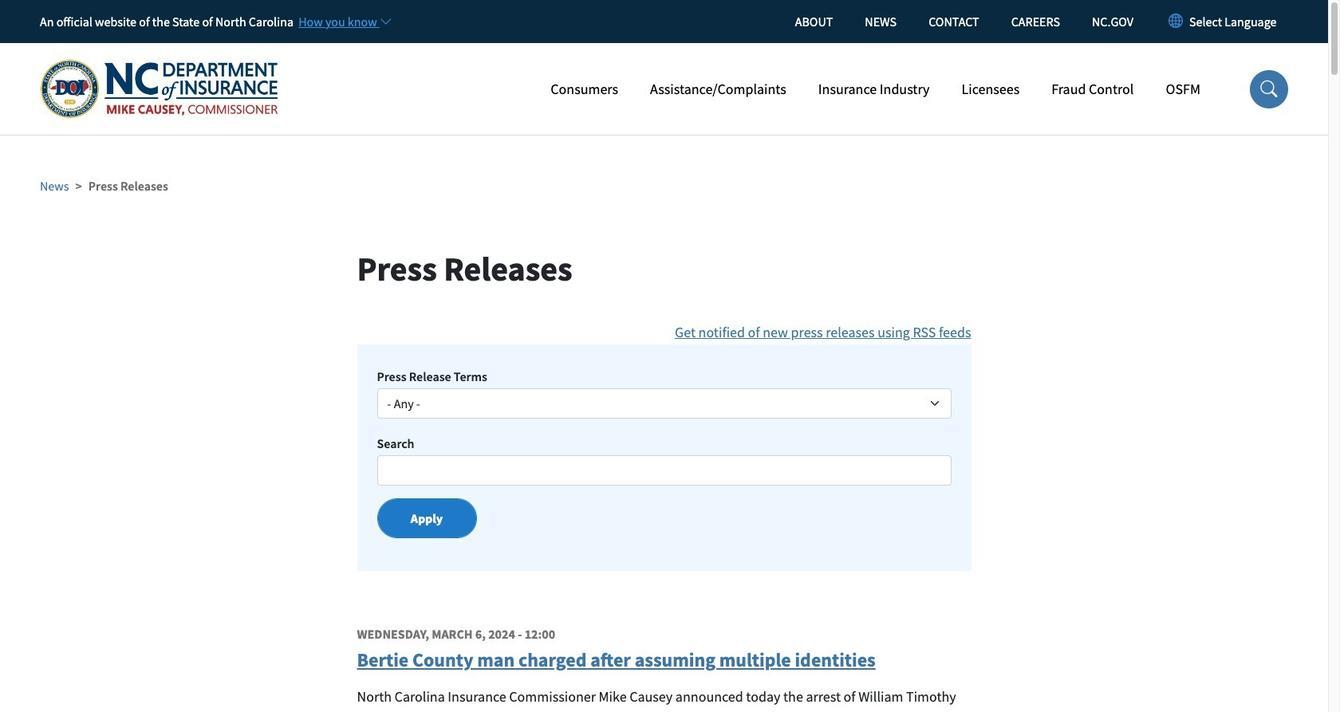 Task type: locate. For each thing, give the bounding box(es) containing it.
None submit
[[377, 499, 477, 539]]

home image
[[40, 59, 279, 119]]

search image
[[1261, 81, 1278, 102]]

None text field
[[377, 456, 951, 486]]



Task type: describe. For each thing, give the bounding box(es) containing it.
site header banner
[[0, 0, 1338, 136]]

how you know image
[[380, 14, 392, 30]]



Task type: vqa. For each thing, say whether or not it's contained in the screenshot.
Pause image at the bottom right of page
no



